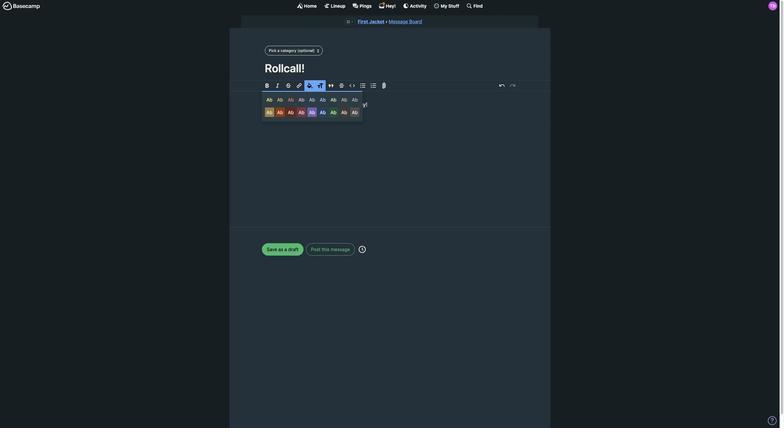 Task type: locate. For each thing, give the bounding box(es) containing it.
as
[[279, 247, 283, 252]]

pick a category (optional) button
[[265, 46, 323, 55]]

(optional)
[[298, 48, 315, 53]]

0 horizontal spatial a
[[278, 48, 280, 53]]

activity
[[410, 3, 427, 8]]

lineup link
[[324, 3, 346, 9]]

find button
[[467, 3, 483, 9]]

first
[[358, 19, 368, 24]]

lineup
[[331, 3, 346, 8]]

here
[[331, 109, 345, 117]]

2 vertical spatial a
[[285, 247, 287, 252]]

save as a draft button
[[262, 243, 304, 256]]

schedule this to post later image
[[359, 246, 366, 253]]

pick
[[269, 48, 277, 53]]

roll
[[332, 101, 340, 108]]

out
[[318, 109, 329, 117]]

1 vertical spatial a
[[328, 101, 331, 108]]

2 horizontal spatial a
[[328, 101, 331, 108]]

find
[[474, 3, 483, 8]]

a
[[278, 48, 280, 53], [328, 101, 331, 108], [285, 247, 287, 252]]

hello
[[265, 101, 278, 108]]

home link
[[297, 3, 317, 9]]

first jacket link
[[358, 19, 385, 24]]

a right do
[[328, 101, 331, 108]]

a right as
[[285, 247, 287, 252]]

post this message
[[311, 247, 350, 252]]

hello everyone! let's do a roll call today! type your name out here :)
[[265, 101, 368, 117]]

a right the pick
[[278, 48, 280, 53]]

main element
[[0, 0, 780, 12]]

my stuff button
[[434, 3, 460, 9]]

your
[[282, 109, 297, 117]]

post
[[311, 247, 321, 252]]

1 horizontal spatial a
[[285, 247, 287, 252]]

0 vertical spatial a
[[278, 48, 280, 53]]

› message board
[[386, 19, 422, 24]]



Task type: describe. For each thing, give the bounding box(es) containing it.
pick a category (optional)
[[269, 48, 315, 53]]

stuff
[[449, 3, 460, 8]]

:)
[[347, 109, 351, 117]]

switch accounts image
[[2, 1, 40, 11]]

hey!
[[386, 3, 396, 8]]

message
[[389, 19, 408, 24]]

my
[[441, 3, 448, 8]]

do
[[320, 101, 327, 108]]

home
[[304, 3, 317, 8]]

post this message button
[[306, 243, 355, 256]]

board
[[410, 19, 422, 24]]

pings
[[360, 3, 372, 8]]

message board link
[[389, 19, 422, 24]]

tyler black image
[[769, 1, 778, 10]]

save as a draft
[[267, 247, 299, 252]]

›
[[386, 19, 388, 24]]

name
[[299, 109, 317, 117]]

jacket
[[369, 19, 385, 24]]

this
[[322, 247, 330, 252]]

let's
[[306, 101, 319, 108]]

a inside the hello everyone! let's do a roll call today! type your name out here :)
[[328, 101, 331, 108]]

draft
[[288, 247, 299, 252]]

Type a title… text field
[[265, 61, 515, 75]]

type
[[265, 109, 281, 117]]

message
[[331, 247, 350, 252]]

activity link
[[403, 3, 427, 9]]

first jacket
[[358, 19, 385, 24]]

call
[[342, 101, 350, 108]]

pings button
[[353, 3, 372, 9]]

hey! button
[[379, 2, 396, 9]]

category
[[281, 48, 297, 53]]

save
[[267, 247, 277, 252]]

Write away… text field
[[247, 91, 533, 220]]

my stuff
[[441, 3, 460, 8]]

today!
[[352, 101, 368, 108]]

everyone!
[[279, 101, 305, 108]]



Task type: vqa. For each thing, say whether or not it's contained in the screenshot.
COLOR IT RED image
no



